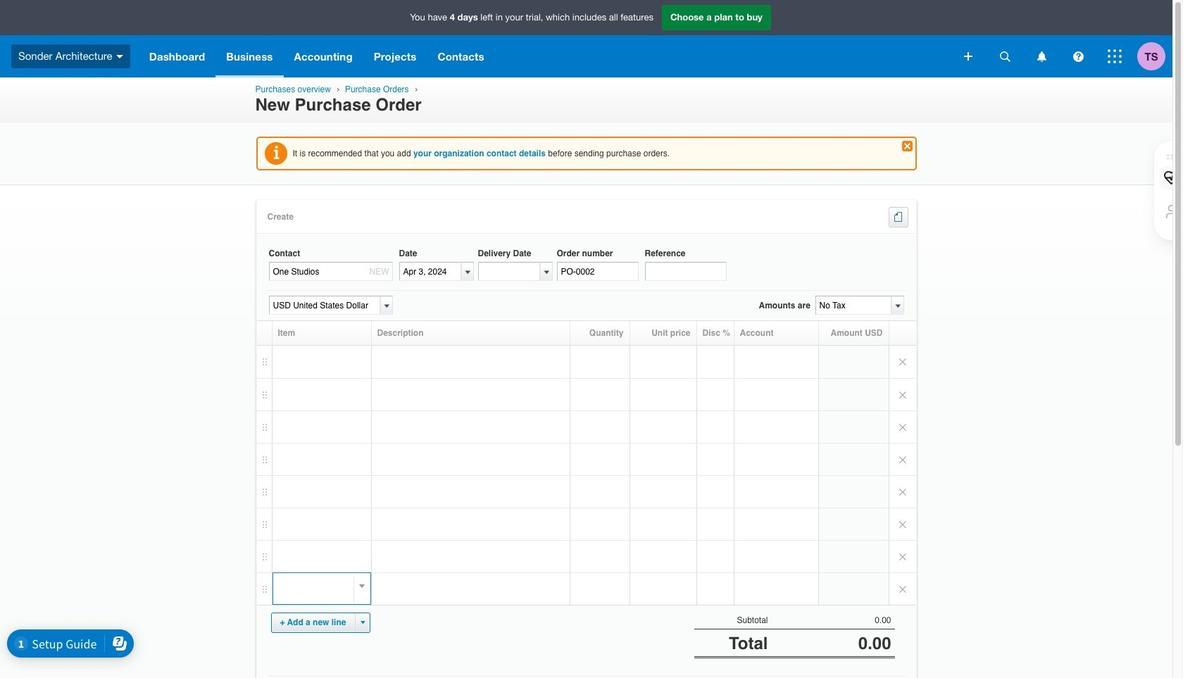 Task type: describe. For each thing, give the bounding box(es) containing it.
svg image
[[1073, 51, 1083, 62]]

Select a currency text field
[[269, 296, 380, 315]]



Task type: vqa. For each thing, say whether or not it's contained in the screenshot.
second now from the right
no



Task type: locate. For each thing, give the bounding box(es) containing it.
el image
[[904, 212, 906, 222]]

None text field
[[399, 262, 461, 281], [478, 262, 540, 281], [645, 262, 726, 281], [399, 262, 461, 281], [478, 262, 540, 281], [645, 262, 726, 281]]

svg image
[[1108, 49, 1122, 63], [1000, 51, 1010, 62], [1037, 51, 1046, 62], [964, 52, 972, 61], [116, 55, 123, 58]]

banner
[[0, 0, 1172, 77]]

None text field
[[269, 262, 393, 281], [557, 262, 638, 281], [815, 296, 891, 315], [273, 573, 357, 593], [269, 262, 393, 281], [557, 262, 638, 281], [815, 296, 891, 315], [273, 573, 357, 593]]



